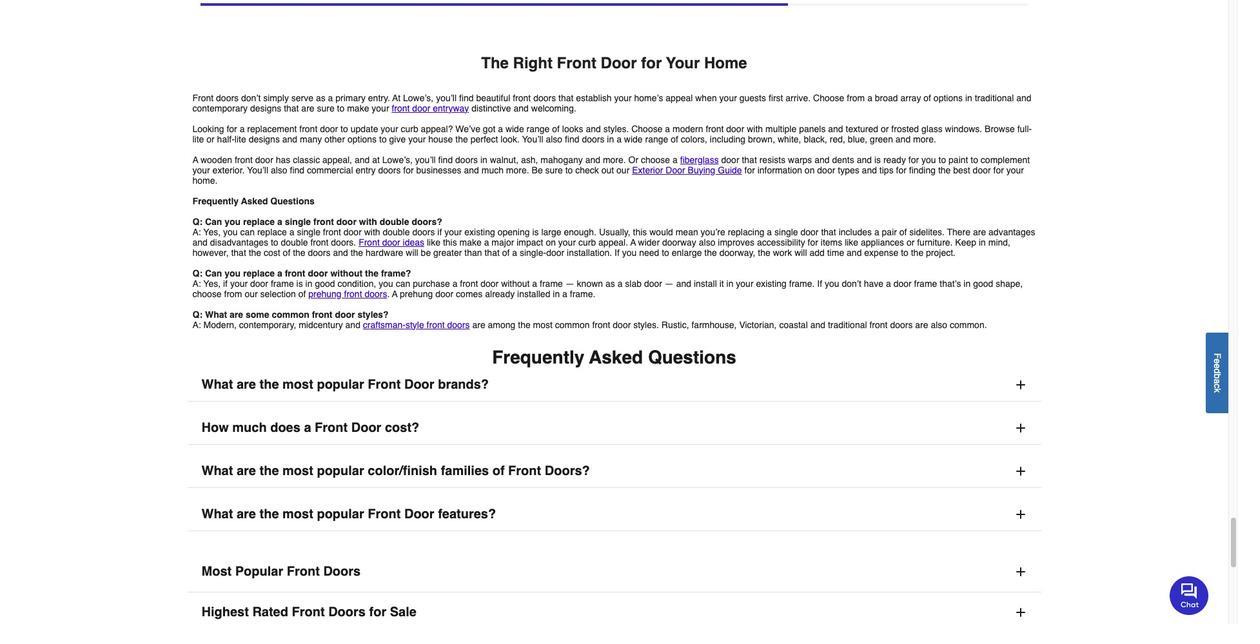Task type: describe. For each thing, give the bounding box(es) containing it.
brands?
[[438, 377, 489, 392]]

if inside "a: yes, you can replace a single front door with double doors if your existing opening is large enough. usually, this would mean you're replacing a single door that includes a pair of sidelites. there are advantages and disadvantages to double front doors."
[[437, 227, 442, 237]]

curb inside like this make a major impact on your curb appeal. a wider doorway also improves accessibility for items like appliances or furniture. keep in mind, however, that the cost of the doors and the hardware will be greater than that of a single-door installation. if you need to enlarge the doorway, the work will add time and expense to the project.
[[578, 237, 596, 248]]

a right have
[[886, 278, 891, 289]]

1 good from the left
[[315, 278, 335, 289]]

or inside like this make a major impact on your curb appeal. a wider doorway also improves accessibility for items like appliances or furniture. keep in mind, however, that the cost of the doors and the hardware will be greater than that of a single-door installation. if you need to enlarge the doorway, the work will add time and expense to the project.
[[907, 237, 915, 248]]

on inside like this make a major impact on your curb appeal. a wider doorway also improves accessibility for items like appliances or furniture. keep in mind, however, that the cost of the doors and the hardware will be greater than that of a single-door installation. if you need to enlarge the doorway, the work will add time and expense to the project.
[[546, 237, 556, 248]]

add
[[810, 248, 825, 258]]

front up cost?
[[368, 377, 401, 392]]

and inside for information on door types and tips for finding the best door for your home.
[[862, 165, 877, 175]]

replace for front
[[243, 268, 275, 278]]

most
[[202, 564, 232, 579]]

your up some
[[230, 278, 248, 289]]

craftsman-
[[363, 320, 406, 330]]

out
[[601, 165, 614, 175]]

has
[[276, 155, 290, 165]]

entry
[[356, 165, 376, 175]]

traditional inside q: what are some common front door styles? a: modern, contemporary, midcentury and craftsman-style front doors are among the most common front door styles. rustic, farmhouse, victorian, coastal and traditional front doors are also common.
[[828, 320, 867, 330]]

you inside "a: yes, you can replace a single front door with double doors if your existing opening is large enough. usually, this would mean you're replacing a single door that includes a pair of sidelites. there are advantages and disadvantages to double front doors."
[[223, 227, 238, 237]]

and left "craftsman-"
[[345, 320, 360, 330]]

front up highest rated front doors for sale
[[287, 564, 320, 579]]

large
[[541, 227, 561, 237]]

options inside front doors don't simply serve as a primary entry. at lowe's, you'll find beautiful front doors that establish your home's appeal when your guests first arrive. choose from a broad array of options in traditional and contemporary designs that are sure to make your
[[934, 93, 963, 103]]

and up condition,
[[333, 248, 348, 258]]

1 prehung from the left
[[308, 289, 342, 299]]

single up q: can you replace a front door without the frame?
[[285, 217, 311, 227]]

work
[[773, 248, 792, 258]]

to right paint
[[971, 155, 978, 165]]

more. inside door that resists warps and dents and is ready for you to paint to complement your exterior. you'll also find commercial entry doors for businesses and much more. be sure to check out our
[[506, 165, 529, 175]]

establish
[[576, 93, 612, 103]]

in left walnut, at the top left
[[480, 155, 487, 165]]

styles. inside looking for a replacement front door to update your curb appeal? we've got a wide range of looks and styles. choose a modern front door with multiple panels and textured or frosted glass windows. browse full- lite or half-lite designs and many other options to
[[603, 124, 629, 134]]

a: inside q: what are some common front door styles? a: modern, contemporary, midcentury and craftsman-style front doors are among the most common front door styles. rustic, farmhouse, victorian, coastal and traditional front doors are also common.
[[192, 320, 201, 330]]

1 vertical spatial asked
[[589, 347, 643, 367]]

doors inside "a: yes, you can replace a single front door with double doors if your existing opening is large enough. usually, this would mean you're replacing a single door that includes a pair of sidelites. there are advantages and disadvantages to double front doors."
[[412, 227, 435, 237]]

0 horizontal spatial common
[[272, 309, 309, 320]]

you right condition,
[[379, 278, 393, 289]]

on inside for information on door types and tips for finding the best door for your home.
[[805, 165, 815, 175]]

a inside like this make a major impact on your curb appeal. a wider doorway also improves accessibility for items like appliances or furniture. keep in mind, however, that the cost of the doors and the hardware will be greater than that of a single-door installation. if you need to enlarge the doorway, the work will add time and expense to the project.
[[630, 237, 636, 248]]

a up cost at the left top of the page
[[277, 217, 282, 227]]

choose inside front doors don't simply serve as a primary entry. at lowe's, you'll find beautiful front doors that establish your home's appeal when your guests first arrive. choose from a broad array of options in traditional and contemporary designs that are sure to make your
[[813, 93, 844, 103]]

front up q: can you replace a front door without the frame?
[[323, 227, 341, 237]]

door inside door that resists warps and dents and is ready for you to paint to complement your exterior. you'll also find commercial entry doors for businesses and much more. be sure to check out our
[[721, 155, 739, 165]]

1 horizontal spatial or
[[881, 124, 889, 134]]

front door entryway distinctive and welcoming.
[[392, 103, 576, 113]]

you inside like this make a major impact on your curb appeal. a wider doorway also improves accessibility for items like appliances or furniture. keep in mind, however, that the cost of the doors and the hardware will be greater than that of a single-door installation. if you need to enlarge the doorway, the work will add time and expense to the project.
[[622, 248, 637, 258]]

have
[[864, 278, 884, 289]]

when
[[695, 93, 717, 103]]

accessibility
[[757, 237, 805, 248]]

1 horizontal spatial more.
[[603, 155, 626, 165]]

to right expense
[[901, 248, 909, 258]]

double up hardware
[[383, 227, 410, 237]]

traditional inside front doors don't simply serve as a primary entry. at lowe's, you'll find beautiful front doors that establish your home's appeal when your guests first arrive. choose from a broad array of options in traditional and contemporary designs that are sure to make your
[[975, 93, 1014, 103]]

front door ideas link
[[359, 237, 424, 248]]

front right doors.
[[359, 237, 380, 248]]

cost
[[264, 248, 280, 258]]

to left update
[[341, 124, 348, 134]]

existing inside a: yes, if your door frame is in good condition, you can purchase a front door without a frame — known as a slab door — and install it in your existing frame. if you don't have a door frame that's in good shape, choose from our selection of
[[756, 278, 787, 289]]

serve
[[291, 93, 313, 103]]

f e e d b a c k
[[1212, 353, 1223, 393]]

yes, for if
[[203, 278, 221, 289]]

exterior
[[632, 165, 663, 175]]

popular for of
[[317, 464, 364, 478]]

what for what are the most popular front door features?
[[202, 507, 233, 522]]

if inside like this make a major impact on your curb appeal. a wider doorway also improves accessibility for items like appliances or furniture. keep in mind, however, that the cost of the doors and the hardware will be greater than that of a single-door installation. if you need to enlarge the doorway, the work will add time and expense to the project.
[[615, 248, 620, 258]]

to inside "a: yes, you can replace a single front door with double doors if your existing opening is large enough. usually, this would mean you're replacing a single door that includes a pair of sidelites. there are advantages and disadvantages to double front doors."
[[271, 237, 278, 248]]

1 horizontal spatial range
[[645, 134, 668, 144]]

cost?
[[385, 420, 419, 435]]

1 horizontal spatial wide
[[624, 134, 643, 144]]

and right coastal
[[810, 320, 825, 330]]

that right than
[[485, 248, 500, 258]]

there
[[947, 227, 971, 237]]

installation.
[[567, 248, 612, 258]]

choose inside looking for a replacement front door to update your curb appeal? we've got a wide range of looks and styles. choose a modern front door with multiple panels and textured or frosted glass windows. browse full- lite or half-lite designs and many other options to
[[631, 124, 663, 134]]

install
[[694, 278, 717, 289]]

replacing
[[728, 227, 764, 237]]

a: for a: yes, you can replace a single front door with double doors if your existing opening is large enough. usually, this would mean you're replacing a single door that includes a pair of sidelites. there are advantages and disadvantages to double front doors.
[[192, 227, 201, 237]]

1 will from the left
[[406, 248, 418, 258]]

are inside "a: yes, you can replace a single front door with double doors if your existing opening is large enough. usually, this would mean you're replacing a single door that includes a pair of sidelites. there are advantages and disadvantages to double front doors."
[[973, 227, 986, 237]]

appeal?
[[421, 124, 453, 134]]

a right half-
[[240, 124, 245, 134]]

single-
[[520, 248, 546, 258]]

0 horizontal spatial you'll
[[415, 155, 436, 165]]

your right it
[[736, 278, 754, 289]]

door that resists warps and dents and is ready for you to paint to complement your exterior. you'll also find commercial entry doors for businesses and much more. be sure to check out our
[[192, 155, 1030, 175]]

doors for most popular front doors
[[323, 564, 361, 579]]

a up q: can you replace a front door without the frame?
[[289, 227, 294, 237]]

ash,
[[521, 155, 538, 165]]

front down have
[[870, 320, 888, 330]]

midcentury
[[299, 320, 343, 330]]

is inside "a: yes, you can replace a single front door with double doors if your existing opening is large enough. usually, this would mean you're replacing a single door that includes a pair of sidelites. there are advantages and disadvantages to double front doors."
[[532, 227, 539, 237]]

you'll inside front doors don't simply serve as a primary entry. at lowe's, you'll find beautiful front doors that establish your home's appeal when your guests first arrive. choose from a broad array of options in traditional and contemporary designs that are sure to make your
[[436, 93, 457, 103]]

sure inside front doors don't simply serve as a primary entry. at lowe's, you'll find beautiful front doors that establish your home's appeal when your guests first arrive. choose from a broad array of options in traditional and contemporary designs that are sure to make your
[[317, 103, 335, 113]]

find down the house
[[438, 155, 453, 165]]

for right best
[[993, 165, 1004, 175]]

would
[[650, 227, 673, 237]]

front inside front doors don't simply serve as a primary entry. at lowe's, you'll find beautiful front doors that establish your home's appeal when your guests first arrive. choose from a broad array of options in traditional and contemporary designs that are sure to make your
[[513, 93, 531, 103]]

brown,
[[748, 134, 775, 144]]

how much does a front door cost?
[[202, 420, 419, 435]]

of left colors,
[[671, 134, 678, 144]]

with inside looking for a replacement front door to update your curb appeal? we've got a wide range of looks and styles. choose a modern front door with multiple panels and textured or frosted glass windows. browse full- lite or half-lite designs and many other options to
[[747, 124, 763, 134]]

keep
[[955, 237, 976, 248]]

with up front door ideas link
[[359, 217, 377, 227]]

range inside looking for a replacement front door to update your curb appeal? we've got a wide range of looks and styles. choose a modern front door with multiple panels and textured or frosted glass windows. browse full- lite or half-lite designs and many other options to
[[527, 124, 550, 134]]

a right replacing
[[767, 227, 772, 237]]

this inside "a: yes, you can replace a single front door with double doors if your existing opening is large enough. usually, this would mean you're replacing a single door that includes a pair of sidelites. there are advantages and disadvantages to double front doors."
[[633, 227, 647, 237]]

as inside a: yes, if your door frame is in good condition, you can purchase a front door without a frame — known as a slab door — and install it in your existing frame. if you don't have a door frame that's in good shape, choose from our selection of
[[606, 278, 615, 289]]

front right wooden
[[235, 155, 253, 165]]

the down you're
[[704, 248, 717, 258]]

existing inside "a: yes, you can replace a single front door with double doors if your existing opening is large enough. usually, this would mean you're replacing a single door that includes a pair of sidelites. there are advantages and disadvantages to double front doors."
[[465, 227, 495, 237]]

most popular front doors button
[[187, 552, 1041, 593]]

0 horizontal spatial frequently asked questions
[[192, 196, 315, 206]]

the down does
[[260, 464, 279, 478]]

you up disadvantages
[[225, 217, 241, 227]]

entry.
[[368, 93, 390, 103]]

plus image for highest rated front doors for sale
[[1014, 606, 1027, 619]]

that right however,
[[231, 248, 246, 258]]

front door ideas
[[359, 237, 424, 248]]

time
[[827, 248, 844, 258]]

and right businesses
[[464, 165, 479, 175]]

sidelites.
[[910, 227, 945, 237]]

in inside like this make a major impact on your curb appeal. a wider doorway also improves accessibility for items like appliances or furniture. keep in mind, however, that the cost of the doors and the hardware will be greater than that of a single-door installation. if you need to enlarge the doorway, the work will add time and expense to the project.
[[979, 237, 986, 248]]

and right dents
[[857, 155, 872, 165]]

1 lite from the left
[[192, 134, 204, 144]]

1 vertical spatial lowe's,
[[382, 155, 413, 165]]

front up establish in the left of the page
[[557, 54, 596, 72]]

the inside for information on door types and tips for finding the best door for your home.
[[938, 165, 951, 175]]

front right rated
[[292, 605, 325, 620]]

purchase
[[413, 278, 450, 289]]

the left hardware
[[351, 248, 363, 258]]

door up front doors don't simply serve as a primary entry. at lowe's, you'll find beautiful front doors that establish your home's appeal when your guests first arrive. choose from a broad array of options in traditional and contemporary designs that are sure to make your
[[601, 54, 637, 72]]

warps
[[788, 155, 812, 165]]

prehung front doors link
[[308, 289, 387, 299]]

in right that's
[[964, 278, 971, 289]]

for right guide
[[745, 165, 755, 175]]

find inside door that resists warps and dents and is ready for you to paint to complement your exterior. you'll also find commercial entry doors for businesses and much more. be sure to check out our
[[290, 165, 304, 175]]

0 horizontal spatial frequently
[[192, 196, 239, 206]]

and right black, at top
[[828, 124, 843, 134]]

the up does
[[260, 377, 279, 392]]

textured
[[846, 124, 878, 134]]

door left brands?
[[404, 377, 434, 392]]

the left cost at the left top of the page
[[249, 248, 261, 258]]

major
[[492, 237, 514, 248]]

check
[[575, 165, 599, 175]]

0 vertical spatial a
[[192, 155, 198, 165]]

door left cost?
[[351, 420, 381, 435]]

highest rated front doors for sale
[[202, 605, 417, 620]]

your inside like this make a major impact on your curb appeal. a wider doorway also improves accessibility for items like appliances or furniture. keep in mind, however, that the cost of the doors and the hardware will be greater than that of a single-door installation. if you need to enlarge the doorway, the work will add time and expense to the project.
[[558, 237, 576, 248]]

that inside "a: yes, you can replace a single front door with double doors if your existing opening is large enough. usually, this would mean you're replacing a single door that includes a pair of sidelites. there are advantages and disadvantages to double front doors."
[[821, 227, 836, 237]]

what inside q: what are some common front door styles? a: modern, contemporary, midcentury and craftsman-style front doors are among the most common front door styles. rustic, farmhouse, victorian, coastal and traditional front doors are also common.
[[205, 309, 227, 320]]

looks
[[562, 124, 583, 134]]

1 horizontal spatial common
[[555, 320, 590, 330]]

a left known
[[562, 289, 567, 299]]

be
[[532, 165, 543, 175]]

0 horizontal spatial frame.
[[570, 289, 596, 299]]

to left the check
[[565, 165, 573, 175]]

front right the modern
[[706, 124, 724, 134]]

a left the modern
[[665, 124, 670, 134]]

what are the most popular front door features? button
[[187, 498, 1041, 531]]

the right the house
[[455, 134, 468, 144]]

and inside a: yes, if your door frame is in good condition, you can purchase a front door without a frame — known as a slab door — and install it in your existing frame. if you don't have a door frame that's in good shape, choose from our selection of
[[676, 278, 691, 289]]

does
[[270, 420, 300, 435]]

slab
[[625, 278, 642, 289]]

options inside looking for a replacement front door to update your curb appeal? we've got a wide range of looks and styles. choose a modern front door with multiple panels and textured or frosted glass windows. browse full- lite or half-lite designs and many other options to
[[348, 134, 377, 144]]

also up mahogany
[[546, 134, 562, 144]]

chat invite button image
[[1170, 576, 1209, 615]]

many
[[300, 134, 322, 144]]

you'll inside door that resists warps and dents and is ready for you to paint to complement your exterior. you'll also find commercial entry doors for businesses and much more. be sure to check out our
[[247, 165, 268, 175]]

wooden
[[201, 155, 232, 165]]

can for q: can you replace a single front door with double doors?
[[205, 217, 222, 227]]

appeal
[[666, 93, 693, 103]]

need
[[639, 248, 659, 258]]

are inside front doors don't simply serve as a primary entry. at lowe's, you'll find beautiful front doors that establish your home's appeal when your guests first arrive. choose from a broad array of options in traditional and contemporary designs that are sure to make your
[[301, 103, 314, 113]]

much inside door that resists warps and dents and is ready for you to paint to complement your exterior. you'll also find commercial entry doors for businesses and much more. be sure to check out our
[[482, 165, 504, 175]]

q: can you replace a single front door with double doors?
[[192, 217, 442, 227]]

you inside door that resists warps and dents and is ready for you to paint to complement your exterior. you'll also find commercial entry doors for businesses and much more. be sure to check out our
[[922, 155, 936, 165]]

in right selection
[[305, 278, 312, 289]]

if inside a: yes, if your door frame is in good condition, you can purchase a front door without a frame — known as a slab door — and install it in your existing frame. if you don't have a door frame that's in good shape, choose from our selection of
[[223, 278, 228, 289]]

features?
[[438, 507, 496, 522]]

and right time
[[847, 248, 862, 258]]

your right when
[[719, 93, 737, 103]]

2 horizontal spatial more.
[[913, 134, 936, 144]]

be
[[421, 248, 431, 258]]

selection
[[260, 289, 296, 299]]

a inside button
[[304, 420, 311, 435]]

doors?
[[412, 217, 442, 227]]

the inside q: what are some common front door styles? a: modern, contemporary, midcentury and craftsman-style front doors are among the most common front door styles. rustic, farmhouse, victorian, coastal and traditional front doors are also common.
[[518, 320, 531, 330]]

your inside for information on door types and tips for finding the best door for your home.
[[1006, 165, 1024, 175]]

0 horizontal spatial without
[[330, 268, 363, 278]]

exterior door buying guide
[[632, 165, 742, 175]]

also inside like this make a major impact on your curb appeal. a wider doorway also improves accessibility for items like appliances or furniture. keep in mind, however, that the cost of the doors and the hardware will be greater than that of a single-door installation. if you need to enlarge the doorway, the work will add time and expense to the project.
[[699, 237, 715, 248]]

usually,
[[599, 227, 630, 237]]

and left dents
[[815, 155, 830, 165]]

impact
[[517, 237, 543, 248]]

2 prehung from the left
[[400, 289, 433, 299]]

q: what are some common front door styles? a: modern, contemporary, midcentury and craftsman-style front doors are among the most common front door styles. rustic, farmhouse, victorian, coastal and traditional front doors are also common.
[[192, 309, 987, 330]]

the right front door for your home
[[481, 54, 747, 72]]

front down q: can you replace a single front door with double doors?
[[310, 237, 329, 248]]

single up work
[[774, 227, 798, 237]]

0 vertical spatial choose
[[641, 155, 670, 165]]

some
[[246, 309, 269, 320]]

and left at
[[355, 155, 370, 165]]

0 vertical spatial asked
[[241, 196, 268, 206]]

entryway
[[433, 103, 469, 113]]

2 vertical spatial a
[[392, 289, 398, 299]]

tips
[[880, 165, 894, 175]]

0 horizontal spatial or
[[207, 134, 215, 144]]

don't inside a: yes, if your door frame is in good condition, you can purchase a front door without a frame — known as a slab door — and install it in your existing frame. if you don't have a door frame that's in good shape, choose from our selection of
[[842, 278, 861, 289]]

what are the most popular front door brands?
[[202, 377, 489, 392]]

designs inside front doors don't simply serve as a primary entry. at lowe's, you'll find beautiful front doors that establish your home's appeal when your guests first arrive. choose from a broad array of options in traditional and contemporary designs that are sure to make your
[[250, 103, 281, 113]]

doors for highest rated front doors for sale
[[328, 605, 366, 620]]

if inside a: yes, if your door frame is in good condition, you can purchase a front door without a frame — known as a slab door — and install it in your existing frame. if you don't have a door frame that's in good shape, choose from our selection of
[[817, 278, 822, 289]]

front right entry.
[[392, 103, 410, 113]]

that up replacement
[[284, 103, 299, 113]]

modern,
[[204, 320, 237, 330]]

make inside front doors don't simply serve as a primary entry. at lowe's, you'll find beautiful front doors that establish your home's appeal when your guests first arrive. choose from a broad array of options in traditional and contemporary designs that are sure to make your
[[347, 103, 369, 113]]

half-
[[217, 134, 235, 144]]

look.
[[501, 134, 520, 144]]

the up q: can you replace a front door without the frame?
[[293, 248, 305, 258]]

than
[[465, 248, 482, 258]]

that left establish in the left of the page
[[558, 93, 574, 103]]

known
[[577, 278, 603, 289]]

enough.
[[564, 227, 597, 237]]

of down opening
[[502, 248, 510, 258]]

front up styles?
[[344, 289, 362, 299]]

you down time
[[825, 278, 839, 289]]

front up doors.
[[313, 217, 334, 227]]

looking for a replacement front door to update your curb appeal? we've got a wide range of looks and styles. choose a modern front door with multiple panels and textured or frosted glass windows. browse full- lite or half-lite designs and many other options to
[[192, 124, 1032, 144]]

ideas
[[403, 237, 424, 248]]

your left at
[[372, 103, 389, 113]]

our inside a: yes, if your door frame is in good condition, you can purchase a front door without a frame — known as a slab door — and install it in your existing frame. if you don't have a door frame that's in good shape, choose from our selection of
[[245, 289, 258, 299]]

find up mahogany
[[565, 134, 579, 144]]

0 horizontal spatial questions
[[270, 196, 315, 206]]

front down "what are the most popular color/finish families of front doors?"
[[368, 507, 401, 522]]

plus image for door
[[1014, 508, 1027, 521]]

also inside door that resists warps and dents and is ready for you to paint to complement your exterior. you'll also find commercial entry doors for businesses and much more. be sure to check out our
[[271, 165, 287, 175]]

style
[[406, 320, 424, 330]]

of inside front doors don't simply serve as a primary entry. at lowe's, you'll find beautiful front doors that establish your home's appeal when your guests first arrive. choose from a broad array of options in traditional and contemporary designs that are sure to make your
[[924, 93, 931, 103]]

for right ready
[[909, 155, 919, 165]]

of inside a: yes, if your door frame is in good condition, you can purchase a front door without a frame — known as a slab door — and install it in your existing frame. if you don't have a door frame that's in good shape, choose from our selection of
[[298, 289, 306, 299]]

for inside like this make a major impact on your curb appeal. a wider doorway also improves accessibility for items like appliances or furniture. keep in mind, however, that the cost of the doors and the hardware will be greater than that of a single-door installation. if you need to enlarge the doorway, the work will add time and expense to the project.
[[808, 237, 818, 248]]

give your house the perfect look. you'll also find doors in a wide range of colors, including brown, white, black, red, blue, green and more.
[[389, 134, 936, 144]]

your right 'give'
[[408, 134, 426, 144]]

front left doors? at the left of the page
[[508, 464, 541, 478]]

is inside a: yes, if your door frame is in good condition, you can purchase a front door without a frame — known as a slab door — and install it in your existing frame. if you don't have a door frame that's in good shape, choose from our selection of
[[296, 278, 303, 289]]

and left many
[[282, 134, 297, 144]]

home
[[704, 54, 747, 72]]

double up front door ideas
[[380, 217, 409, 227]]

door down color/finish
[[404, 507, 434, 522]]

plus image for cost?
[[1014, 422, 1027, 435]]

front up selection
[[285, 268, 305, 278]]

beautiful
[[476, 93, 510, 103]]

advantages
[[989, 227, 1035, 237]]

rated
[[252, 605, 288, 620]]

doors.
[[331, 237, 356, 248]]

that inside door that resists warps and dents and is ready for you to paint to complement your exterior. you'll also find commercial entry doors for businesses and much more. be sure to check out our
[[742, 155, 757, 165]]

door inside like this make a major impact on your curb appeal. a wider doorway also improves accessibility for items like appliances or furniture. keep in mind, however, that the cost of the doors and the hardware will be greater than that of a single-door installation. if you need to enlarge the doorway, the work will add time and expense to the project.
[[546, 248, 564, 258]]

a down give your house the perfect look. you'll also find doors in a wide range of colors, including brown, white, black, red, blue, green and more.
[[673, 155, 678, 165]]

frame?
[[381, 268, 411, 278]]

from inside a: yes, if your door frame is in good condition, you can purchase a front door without a frame — known as a slab door — and install it in your existing frame. if you don't have a door frame that's in good shape, choose from our selection of
[[224, 289, 242, 299]]

what are the most popular front door features?
[[202, 507, 496, 522]]

can inside a: yes, if your door frame is in good condition, you can purchase a front door without a frame — known as a slab door — and install it in your existing frame. if you don't have a door frame that's in good shape, choose from our selection of
[[396, 278, 410, 289]]

to inside front doors don't simply serve as a primary entry. at lowe's, you'll find beautiful front doors that establish your home's appeal when your guests first arrive. choose from a broad array of options in traditional and contemporary designs that are sure to make your
[[337, 103, 345, 113]]

from inside front doors don't simply serve as a primary entry. at lowe's, you'll find beautiful front doors that establish your home's appeal when your guests first arrive. choose from a broad array of options in traditional and contemporary designs that are sure to make your
[[847, 93, 865, 103]]

a down single-
[[532, 278, 537, 289]]

don't inside front doors don't simply serve as a primary entry. at lowe's, you'll find beautiful front doors that establish your home's appeal when your guests first arrive. choose from a broad array of options in traditional and contemporary designs that are sure to make your
[[241, 93, 261, 103]]

of inside button
[[492, 464, 505, 478]]

front down a: yes, if your door frame is in good condition, you can purchase a front door without a frame — known as a slab door — and install it in your existing frame. if you don't have a door frame that's in good shape, choose from our selection of
[[592, 320, 610, 330]]

and right beautiful
[[514, 103, 529, 113]]



Task type: vqa. For each thing, say whether or not it's contained in the screenshot.
Keep
yes



Task type: locate. For each thing, give the bounding box(es) containing it.
that's
[[940, 278, 961, 289]]

lowe's, inside front doors don't simply serve as a primary entry. at lowe's, you'll find beautiful front doors that establish your home's appeal when your guests first arrive. choose from a broad array of options in traditional and contemporary designs that are sure to make your
[[403, 93, 434, 103]]

a left wider
[[630, 237, 636, 248]]

of right pair
[[899, 227, 907, 237]]

and right looks
[[586, 124, 601, 134]]

can inside "a: yes, you can replace a single front door with double doors if your existing opening is large enough. usually, this would mean you're replacing a single door that includes a pair of sidelites. there are advantages and disadvantages to double front doors."
[[240, 227, 255, 237]]

that up time
[[821, 227, 836, 237]]

0 horizontal spatial prehung
[[308, 289, 342, 299]]

array
[[901, 93, 921, 103]]

white,
[[778, 134, 801, 144]]

1 vertical spatial curb
[[578, 237, 596, 248]]

your inside door that resists warps and dents and is ready for you to paint to complement your exterior. you'll also find commercial entry doors for businesses and much more. be sure to check out our
[[192, 165, 210, 175]]

if down however,
[[223, 278, 228, 289]]

1 horizontal spatial if
[[817, 278, 822, 289]]

your inside looking for a replacement front door to update your curb appeal? we've got a wide range of looks and styles. choose a modern front door with multiple panels and textured or frosted glass windows. browse full- lite or half-lite designs and many other options to
[[381, 124, 398, 134]]

you'll
[[436, 93, 457, 103], [415, 155, 436, 165]]

curb inside looking for a replacement front door to update your curb appeal? we've got a wide range of looks and styles. choose a modern front door with multiple panels and textured or frosted glass windows. browse full- lite or half-lite designs and many other options to
[[401, 124, 418, 134]]

wide inside looking for a replacement front door to update your curb appeal? we've got a wide range of looks and styles. choose a modern front door with multiple panels and textured or frosted glass windows. browse full- lite or half-lite designs and many other options to
[[506, 124, 524, 134]]

a up selection
[[277, 268, 282, 278]]

0 vertical spatial curb
[[401, 124, 418, 134]]

1 horizontal spatial styles.
[[633, 320, 659, 330]]

1 vertical spatial choose
[[631, 124, 663, 134]]

of inside looking for a replacement front door to update your curb appeal? we've got a wide range of looks and styles. choose a modern front door with multiple panels and textured or frosted glass windows. browse full- lite or half-lite designs and many other options to
[[552, 124, 560, 134]]

front inside front doors don't simply serve as a primary entry. at lowe's, you'll find beautiful front doors that establish your home's appeal when your guests first arrive. choose from a broad array of options in traditional and contemporary designs that are sure to make your
[[192, 93, 214, 103]]

1 horizontal spatial choose
[[813, 93, 844, 103]]

1 horizontal spatial from
[[847, 93, 865, 103]]

existing up than
[[465, 227, 495, 237]]

1 horizontal spatial this
[[633, 227, 647, 237]]

for
[[641, 54, 662, 72], [227, 124, 237, 134], [909, 155, 919, 165], [403, 165, 414, 175], [745, 165, 755, 175], [896, 165, 907, 175], [993, 165, 1004, 175], [808, 237, 818, 248], [369, 605, 386, 620]]

wide
[[506, 124, 524, 134], [624, 134, 643, 144]]

0 vertical spatial choose
[[813, 93, 844, 103]]

as inside front doors don't simply serve as a primary entry. at lowe's, you'll find beautiful front doors that establish your home's appeal when your guests first arrive. choose from a broad array of options in traditional and contemporary designs that are sure to make your
[[316, 93, 325, 103]]

plus image inside "highest rated front doors for sale" button
[[1014, 606, 1027, 619]]

plus image inside what are the most popular front door brands? button
[[1014, 378, 1027, 391]]

scrollbar
[[200, 3, 788, 6]]

also left common.
[[931, 320, 947, 330]]

3 q: from the top
[[192, 309, 203, 320]]

0 vertical spatial if
[[615, 248, 620, 258]]

1 plus image from the top
[[1014, 422, 1027, 435]]

yes, inside a: yes, if your door frame is in good condition, you can purchase a front door without a frame — known as a slab door — and install it in your existing frame. if you don't have a door frame that's in good shape, choose from our selection of
[[203, 278, 221, 289]]

0 horizontal spatial curb
[[401, 124, 418, 134]]

1 horizontal spatial prehung
[[400, 289, 433, 299]]

k
[[1212, 388, 1223, 393]]

plus image inside what are the most popular front door features? button
[[1014, 508, 1027, 521]]

replace inside "a: yes, you can replace a single front door with double doors if your existing opening is large enough. usually, this would mean you're replacing a single door that includes a pair of sidelites. there are advantages and disadvantages to double front doors."
[[257, 227, 287, 237]]

perfect
[[471, 134, 498, 144]]

0 horizontal spatial much
[[232, 420, 267, 435]]

1 horizontal spatial frequently asked questions
[[492, 347, 736, 367]]

0 vertical spatial questions
[[270, 196, 315, 206]]

1 vertical spatial a:
[[192, 278, 201, 289]]

1 horizontal spatial is
[[532, 227, 539, 237]]

1 vertical spatial designs
[[249, 134, 280, 144]]

1 — from the left
[[565, 278, 574, 289]]

1 horizontal spatial without
[[501, 278, 530, 289]]

1 vertical spatial sure
[[545, 165, 563, 175]]

project.
[[926, 248, 956, 258]]

contemporary,
[[239, 320, 296, 330]]

1 horizontal spatial much
[[482, 165, 504, 175]]

common
[[272, 309, 309, 320], [555, 320, 590, 330]]

1 horizontal spatial questions
[[648, 347, 736, 367]]

you
[[922, 155, 936, 165], [225, 217, 241, 227], [223, 227, 238, 237], [622, 248, 637, 258], [225, 268, 241, 278], [379, 278, 393, 289], [825, 278, 839, 289]]

d
[[1212, 369, 1223, 374]]

0 horizontal spatial will
[[406, 248, 418, 258]]

for right tips
[[896, 165, 907, 175]]

popular for features?
[[317, 507, 364, 522]]

1 vertical spatial frequently asked questions
[[492, 347, 736, 367]]

1 vertical spatial frequently
[[492, 347, 584, 367]]

can up however,
[[205, 217, 222, 227]]

blue,
[[848, 134, 868, 144]]

2 horizontal spatial a
[[630, 237, 636, 248]]

0 vertical spatial can
[[240, 227, 255, 237]]

2 vertical spatial q:
[[192, 309, 203, 320]]

and right "green" at top right
[[896, 134, 911, 144]]

0 vertical spatial from
[[847, 93, 865, 103]]

plus image inside what are the most popular color/finish families of front doors? button
[[1014, 465, 1027, 478]]

frame. up q: what are some common front door styles? a: modern, contemporary, midcentury and craftsman-style front doors are among the most common front door styles. rustic, farmhouse, victorian, coastal and traditional front doors are also common.
[[570, 289, 596, 299]]

2 yes, from the top
[[203, 278, 221, 289]]

1 horizontal spatial on
[[805, 165, 815, 175]]

ready
[[883, 155, 906, 165]]

victorian,
[[739, 320, 777, 330]]

glass
[[922, 124, 943, 134]]

0 horizontal spatial asked
[[241, 196, 268, 206]]

a right "got"
[[498, 124, 503, 134]]

the down sidelites.
[[911, 248, 924, 258]]

are
[[301, 103, 314, 113], [973, 227, 986, 237], [230, 309, 243, 320], [472, 320, 485, 330], [915, 320, 928, 330], [237, 377, 256, 392], [237, 464, 256, 478], [237, 507, 256, 522]]

doors inside door that resists warps and dents and is ready for you to paint to complement your exterior. you'll also find commercial entry doors for businesses and much more. be sure to check out our
[[378, 165, 401, 175]]

1 vertical spatial if
[[817, 278, 822, 289]]

0 vertical spatial existing
[[465, 227, 495, 237]]

1 like from the left
[[427, 237, 440, 248]]

what up the most
[[202, 507, 233, 522]]

0 vertical spatial sure
[[317, 103, 335, 113]]

house
[[428, 134, 453, 144]]

yes, inside "a: yes, you can replace a single front door with double doors if your existing opening is large enough. usually, this would mean you're replacing a single door that includes a pair of sidelites. there are advantages and disadvantages to double front doors."
[[203, 227, 221, 237]]

0 horizontal spatial our
[[245, 289, 258, 299]]

1 horizontal spatial options
[[934, 93, 963, 103]]

1 vertical spatial styles.
[[633, 320, 659, 330]]

2 vertical spatial is
[[296, 278, 303, 289]]

with
[[747, 124, 763, 134], [359, 217, 377, 227], [364, 227, 380, 237]]

2 q: from the top
[[192, 268, 203, 278]]

what up how
[[202, 377, 233, 392]]

2 popular from the top
[[317, 464, 364, 478]]

single
[[285, 217, 311, 227], [297, 227, 320, 237], [774, 227, 798, 237]]

resists
[[759, 155, 786, 165]]

most inside q: what are some common front door styles? a: modern, contemporary, midcentury and craftsman-style front doors are among the most common front door styles. rustic, farmhouse, victorian, coastal and traditional front doors are also common.
[[533, 320, 553, 330]]

door left buying
[[666, 165, 685, 175]]

lowe's, down 'give'
[[382, 155, 413, 165]]

and left tips
[[862, 165, 877, 175]]

.
[[387, 289, 390, 299]]

enlarge
[[672, 248, 702, 258]]

or left frosted
[[881, 124, 889, 134]]

your left home's
[[614, 93, 632, 103]]

find inside front doors don't simply serve as a primary entry. at lowe's, you'll find beautiful front doors that establish your home's appeal when your guests first arrive. choose from a broad array of options in traditional and contemporary designs that are sure to make your
[[459, 93, 474, 103]]

mahogany
[[541, 155, 583, 165]]

plus image
[[1014, 422, 1027, 435], [1014, 465, 1027, 478], [1014, 508, 1027, 521], [1014, 565, 1027, 578]]

0 horizontal spatial traditional
[[828, 320, 867, 330]]

a left primary
[[328, 93, 333, 103]]

installed
[[517, 289, 550, 299]]

is
[[874, 155, 881, 165], [532, 227, 539, 237], [296, 278, 303, 289]]

1 horizontal spatial make
[[460, 237, 482, 248]]

common down known
[[555, 320, 590, 330]]

popular inside what are the most popular front door brands? button
[[317, 377, 364, 392]]

0 vertical spatial plus image
[[1014, 378, 1027, 391]]

1 popular from the top
[[317, 377, 364, 392]]

2 e from the top
[[1212, 364, 1223, 369]]

of inside "a: yes, you can replace a single front door with double doors if your existing opening is large enough. usually, this would mean you're replacing a single door that includes a pair of sidelites. there are advantages and disadvantages to double front doors."
[[899, 227, 907, 237]]

popular inside what are the most popular front door features? button
[[317, 507, 364, 522]]

contemporary
[[192, 103, 248, 113]]

in
[[965, 93, 972, 103], [607, 134, 614, 144], [480, 155, 487, 165], [979, 237, 986, 248], [305, 278, 312, 289], [726, 278, 733, 289], [964, 278, 971, 289], [553, 289, 560, 299]]

replace down cost at the left top of the page
[[243, 268, 275, 278]]

find left commercial
[[290, 165, 304, 175]]

0 vertical spatial is
[[874, 155, 881, 165]]

curb left the 'appeal?'
[[401, 124, 418, 134]]

2 can from the top
[[205, 268, 222, 278]]

designs up replacement
[[250, 103, 281, 113]]

styles. inside q: what are some common front door styles? a: modern, contemporary, midcentury and craftsman-style front doors are among the most common front door styles. rustic, farmhouse, victorian, coastal and traditional front doors are also common.
[[633, 320, 659, 330]]

multiple
[[765, 124, 797, 134]]

a left single-
[[512, 248, 517, 258]]

0 vertical spatial frequently asked questions
[[192, 196, 315, 206]]

front door entryway link
[[392, 103, 469, 113]]

3 a: from the top
[[192, 320, 201, 330]]

what are the most popular color/finish families of front doors?
[[202, 464, 590, 478]]

frequently asked questions
[[192, 196, 315, 206], [492, 347, 736, 367]]

a left broad
[[867, 93, 872, 103]]

2 horizontal spatial or
[[907, 237, 915, 248]]

among
[[488, 320, 515, 330]]

1 vertical spatial make
[[460, 237, 482, 248]]

front down prehung front doors link
[[312, 309, 332, 320]]

highest
[[202, 605, 249, 620]]

common.
[[950, 320, 987, 330]]

right
[[513, 54, 553, 72]]

appeal.
[[598, 237, 628, 248]]

for inside button
[[369, 605, 386, 620]]

1 horizontal spatial a
[[392, 289, 398, 299]]

0 vertical spatial traditional
[[975, 93, 1014, 103]]

2 good from the left
[[973, 278, 993, 289]]

0 horizontal spatial a
[[192, 155, 198, 165]]

the down hardware
[[365, 268, 379, 278]]

or
[[881, 124, 889, 134], [207, 134, 215, 144], [907, 237, 915, 248]]

plus image inside the how much does a front door cost? button
[[1014, 422, 1027, 435]]

2 — from the left
[[665, 278, 674, 289]]

frequently down among
[[492, 347, 584, 367]]

0 vertical spatial our
[[617, 165, 630, 175]]

a right does
[[304, 420, 311, 435]]

0 vertical spatial q:
[[192, 217, 203, 227]]

if down usually,
[[615, 248, 620, 258]]

what
[[205, 309, 227, 320], [202, 377, 233, 392], [202, 464, 233, 478], [202, 507, 233, 522]]

looking
[[192, 124, 224, 134]]

lowe's, right at
[[403, 93, 434, 103]]

4 plus image from the top
[[1014, 565, 1027, 578]]

the left work
[[758, 248, 771, 258]]

0 horizontal spatial options
[[348, 134, 377, 144]]

front inside a: yes, if your door frame is in good condition, you can purchase a front door without a frame — known as a slab door — and install it in your existing frame. if you don't have a door frame that's in good shape, choose from our selection of
[[460, 278, 478, 289]]

of down q: can you replace a front door without the frame?
[[298, 289, 306, 299]]

2 lite from the left
[[235, 134, 246, 144]]

1 vertical spatial don't
[[842, 278, 861, 289]]

0 vertical spatial you'll
[[522, 134, 543, 144]]

1 horizontal spatial frame
[[540, 278, 563, 289]]

to right need on the right of page
[[662, 248, 669, 258]]

is left ready
[[874, 155, 881, 165]]

greater
[[433, 248, 462, 258]]

a left slab at the top of page
[[618, 278, 623, 289]]

1 horizontal spatial you'll
[[436, 93, 457, 103]]

yes, for you
[[203, 227, 221, 237]]

2 a: from the top
[[192, 278, 201, 289]]

of left looks
[[552, 124, 560, 134]]

0 vertical spatial make
[[347, 103, 369, 113]]

0 vertical spatial can
[[205, 217, 222, 227]]

0 vertical spatial options
[[934, 93, 963, 103]]

1 horizontal spatial frequently
[[492, 347, 584, 367]]

a inside button
[[1212, 379, 1223, 384]]

1 can from the top
[[205, 217, 222, 227]]

2 plus image from the top
[[1014, 606, 1027, 619]]

you left need on the right of page
[[622, 248, 637, 258]]

prehung down q: can you replace a front door without the frame?
[[308, 289, 342, 299]]

to left paint
[[939, 155, 946, 165]]

a
[[328, 93, 333, 103], [867, 93, 872, 103], [240, 124, 245, 134], [498, 124, 503, 134], [665, 124, 670, 134], [617, 134, 622, 144], [673, 155, 678, 165], [277, 217, 282, 227], [289, 227, 294, 237], [767, 227, 772, 237], [874, 227, 879, 237], [484, 237, 489, 248], [512, 248, 517, 258], [277, 268, 282, 278], [452, 278, 457, 289], [532, 278, 537, 289], [618, 278, 623, 289], [886, 278, 891, 289], [562, 289, 567, 299], [1212, 379, 1223, 384], [304, 420, 311, 435]]

designs inside looking for a replacement front door to update your curb appeal? we've got a wide range of looks and styles. choose a modern front door with multiple panels and textured or frosted glass windows. browse full- lite or half-lite designs and many other options to
[[249, 134, 280, 144]]

and inside "a: yes, you can replace a single front door with double doors if your existing opening is large enough. usually, this would mean you're replacing a single door that includes a pair of sidelites. there are advantages and disadvantages to double front doors."
[[192, 237, 208, 248]]

q: left modern,
[[192, 309, 203, 320]]

if up greater
[[437, 227, 442, 237]]

plus image for what are the most popular front door brands?
[[1014, 378, 1027, 391]]

also inside q: what are some common front door styles? a: modern, contemporary, midcentury and craftsman-style front doors are among the most common front door styles. rustic, farmhouse, victorian, coastal and traditional front doors are also common.
[[931, 320, 947, 330]]

for left businesses
[[403, 165, 414, 175]]

is right selection
[[296, 278, 303, 289]]

q: for q: can you replace a single front door with double doors?
[[192, 217, 203, 227]]

0 horizontal spatial styles.
[[603, 124, 629, 134]]

condition,
[[338, 278, 376, 289]]

range down welcoming.
[[527, 124, 550, 134]]

a left major
[[484, 237, 489, 248]]

0 vertical spatial a:
[[192, 227, 201, 237]]

front right style
[[427, 320, 445, 330]]

rustic,
[[662, 320, 689, 330]]

frame
[[271, 278, 294, 289], [540, 278, 563, 289], [914, 278, 937, 289]]

to up other
[[337, 103, 345, 113]]

like this make a major impact on your curb appeal. a wider doorway also improves accessibility for items like appliances or furniture. keep in mind, however, that the cost of the doors and the hardware will be greater than that of a single-door installation. if you need to enlarge the doorway, the work will add time and expense to the project.
[[192, 237, 1011, 258]]

0 horizontal spatial choose
[[192, 289, 222, 299]]

1 vertical spatial can
[[396, 278, 410, 289]]

browse
[[985, 124, 1015, 134]]

e up b
[[1212, 364, 1223, 369]]

as
[[316, 93, 325, 103], [606, 278, 615, 289]]

questions
[[270, 196, 315, 206], [648, 347, 736, 367]]

what down how
[[202, 464, 233, 478]]

in up door that resists warps and dents and is ready for you to paint to complement your exterior. you'll also find commercial entry doors for businesses and much more. be sure to check out our
[[607, 134, 614, 144]]

popular inside what are the most popular color/finish families of front doors? button
[[317, 464, 364, 478]]

from left broad
[[847, 93, 865, 103]]

most for what are the most popular front door features?
[[282, 507, 313, 522]]

and left out
[[585, 155, 600, 165]]

1 vertical spatial our
[[245, 289, 258, 299]]

curb left appeal.
[[578, 237, 596, 248]]

hardware
[[366, 248, 403, 258]]

— left known
[[565, 278, 574, 289]]

1 vertical spatial can
[[205, 268, 222, 278]]

make inside like this make a major impact on your curb appeal. a wider doorway also improves accessibility for items like appliances or furniture. keep in mind, however, that the cost of the doors and the hardware will be greater than that of a single-door installation. if you need to enlarge the doorway, the work will add time and expense to the project.
[[460, 237, 482, 248]]

much inside button
[[232, 420, 267, 435]]

is left large
[[532, 227, 539, 237]]

1 frame from the left
[[271, 278, 294, 289]]

most for what are the most popular front door brands?
[[282, 377, 313, 392]]

in inside front doors don't simply serve as a primary entry. at lowe's, you'll find beautiful front doors that establish your home's appeal when your guests first arrive. choose from a broad array of options in traditional and contemporary designs that are sure to make your
[[965, 93, 972, 103]]

traditional up the browse
[[975, 93, 1014, 103]]

will left be
[[406, 248, 418, 258]]

most for what are the most popular color/finish families of front doors?
[[282, 464, 313, 478]]

frame. inside a: yes, if your door frame is in good condition, you can purchase a front door without a frame — known as a slab door — and install it in your existing frame. if you don't have a door frame that's in good shape, choose from our selection of
[[789, 278, 815, 289]]

plus image
[[1014, 378, 1027, 391], [1014, 606, 1027, 619]]

0 horizontal spatial frame
[[271, 278, 294, 289]]

1 horizontal spatial curb
[[578, 237, 596, 248]]

popular for brands?
[[317, 377, 364, 392]]

primary
[[335, 93, 366, 103]]

1 vertical spatial popular
[[317, 464, 364, 478]]

our inside door that resists warps and dents and is ready for you to paint to complement your exterior. you'll also find commercial entry doors for businesses and much more. be sure to check out our
[[617, 165, 630, 175]]

0 vertical spatial popular
[[317, 377, 364, 392]]

can
[[205, 217, 222, 227], [205, 268, 222, 278]]

2 plus image from the top
[[1014, 465, 1027, 478]]

your up greater
[[444, 227, 462, 237]]

a: up however,
[[192, 227, 201, 237]]

1 horizontal spatial good
[[973, 278, 993, 289]]

wide up or
[[624, 134, 643, 144]]

your left "exterior."
[[192, 165, 210, 175]]

choose down give your house the perfect look. you'll also find doors in a wide range of colors, including brown, white, black, red, blue, green and more.
[[641, 155, 670, 165]]

1 vertical spatial you'll
[[415, 155, 436, 165]]

1 q: from the top
[[192, 217, 203, 227]]

sure right serve
[[317, 103, 335, 113]]

1 horizontal spatial existing
[[756, 278, 787, 289]]

if down the add
[[817, 278, 822, 289]]

the up popular
[[260, 507, 279, 522]]

0 horizontal spatial wide
[[506, 124, 524, 134]]

a: for a: yes, if your door frame is in good condition, you can purchase a front door without a frame — known as a slab door — and install it in your existing frame. if you don't have a door frame that's in good shape, choose from our selection of
[[192, 278, 201, 289]]

single left doors.
[[297, 227, 320, 237]]

or
[[628, 155, 638, 165]]

f
[[1212, 353, 1223, 359]]

1 vertical spatial traditional
[[828, 320, 867, 330]]

1 horizontal spatial choose
[[641, 155, 670, 165]]

your inside "a: yes, you can replace a single front door with double doors if your existing opening is large enough. usually, this would mean you're replacing a single door that includes a pair of sidelites. there are advantages and disadvantages to double front doors."
[[444, 227, 462, 237]]

choose inside a: yes, if your door frame is in good condition, you can purchase a front door without a frame — known as a slab door — and install it in your existing frame. if you don't have a door frame that's in good shape, choose from our selection of
[[192, 289, 222, 299]]

—
[[565, 278, 574, 289], [665, 278, 674, 289]]

3 plus image from the top
[[1014, 508, 1027, 521]]

can for q: can you replace a front door without the frame?
[[205, 268, 222, 278]]

choose up modern,
[[192, 289, 222, 299]]

plus image for families
[[1014, 465, 1027, 478]]

front down what are the most popular front door brands?
[[315, 420, 348, 435]]

without inside a: yes, if your door frame is in good condition, you can purchase a front door without a frame — known as a slab door — and install it in your existing frame. if you don't have a door frame that's in good shape, choose from our selection of
[[501, 278, 530, 289]]

for inside looking for a replacement front door to update your curb appeal? we've got a wide range of looks and styles. choose a modern front door with multiple panels and textured or frosted glass windows. browse full- lite or half-lite designs and many other options to
[[227, 124, 237, 134]]

0 horizontal spatial can
[[240, 227, 255, 237]]

q: inside q: what are some common front door styles? a: modern, contemporary, midcentury and craftsman-style front doors are among the most common front door styles. rustic, farmhouse, victorian, coastal and traditional front doors are also common.
[[192, 309, 203, 320]]

1 vertical spatial if
[[223, 278, 228, 289]]

don't
[[241, 93, 261, 103], [842, 278, 861, 289]]

what for what are the most popular color/finish families of front doors?
[[202, 464, 233, 478]]

is inside door that resists warps and dents and is ready for you to paint to complement your exterior. you'll also find commercial entry doors for businesses and much more. be sure to check out our
[[874, 155, 881, 165]]

if
[[615, 248, 620, 258], [817, 278, 822, 289]]

highest rated front doors for sale button
[[187, 593, 1041, 624]]

front doors don't simply serve as a primary entry. at lowe's, you'll find beautiful front doors that establish your home's appeal when your guests first arrive. choose from a broad array of options in traditional and contemporary designs that are sure to make your
[[192, 93, 1032, 113]]

0 vertical spatial on
[[805, 165, 815, 175]]

0 horizontal spatial as
[[316, 93, 325, 103]]

1 yes, from the top
[[203, 227, 221, 237]]

2 will from the left
[[795, 248, 807, 258]]

front right beautiful
[[513, 93, 531, 103]]

also
[[546, 134, 562, 144], [271, 165, 287, 175], [699, 237, 715, 248], [931, 320, 947, 330]]

3 popular from the top
[[317, 507, 364, 522]]

front
[[513, 93, 531, 103], [392, 103, 410, 113], [299, 124, 317, 134], [706, 124, 724, 134], [235, 155, 253, 165], [313, 217, 334, 227], [323, 227, 341, 237], [310, 237, 329, 248], [285, 268, 305, 278], [460, 278, 478, 289], [344, 289, 362, 299], [312, 309, 332, 320], [427, 320, 445, 330], [592, 320, 610, 330], [870, 320, 888, 330]]

this inside like this make a major impact on your curb appeal. a wider doorway also improves accessibility for items like appliances or furniture. keep in mind, however, that the cost of the doors and the hardware will be greater than that of a single-door installation. if you need to enlarge the doorway, the work will add time and expense to the project.
[[443, 237, 457, 248]]

it
[[719, 278, 724, 289]]

double
[[380, 217, 409, 227], [383, 227, 410, 237], [281, 237, 308, 248]]

styles.
[[603, 124, 629, 134], [633, 320, 659, 330]]

update
[[351, 124, 378, 134]]

much right how
[[232, 420, 267, 435]]

popular
[[317, 377, 364, 392], [317, 464, 364, 478], [317, 507, 364, 522]]

families
[[441, 464, 489, 478]]

simply
[[263, 93, 289, 103]]

sure inside door that resists warps and dents and is ready for you to paint to complement your exterior. you'll also find commercial entry doors for businesses and much more. be sure to check out our
[[545, 165, 563, 175]]

1 plus image from the top
[[1014, 378, 1027, 391]]

0 vertical spatial frequently
[[192, 196, 239, 206]]

home.
[[192, 175, 218, 186]]

a: inside a: yes, if your door frame is in good condition, you can purchase a front door without a frame — known as a slab door — and install it in your existing frame. if you don't have a door frame that's in good shape, choose from our selection of
[[192, 278, 201, 289]]

what for what are the most popular front door brands?
[[202, 377, 233, 392]]

wide right "got"
[[506, 124, 524, 134]]

replacement
[[247, 124, 297, 134]]

2 frame from the left
[[540, 278, 563, 289]]

good left shape,
[[973, 278, 993, 289]]

2 like from the left
[[845, 237, 858, 248]]

of
[[924, 93, 931, 103], [552, 124, 560, 134], [671, 134, 678, 144], [899, 227, 907, 237], [283, 248, 290, 258], [502, 248, 510, 258], [298, 289, 306, 299], [492, 464, 505, 478]]

0 horizontal spatial you'll
[[247, 165, 268, 175]]

lite up "exterior."
[[235, 134, 246, 144]]

0 vertical spatial lowe's,
[[403, 93, 434, 103]]

0 vertical spatial styles.
[[603, 124, 629, 134]]

replace for single
[[243, 217, 275, 227]]

1 vertical spatial questions
[[648, 347, 736, 367]]

0 horizontal spatial lite
[[192, 134, 204, 144]]

with inside "a: yes, you can replace a single front door with double doors if your existing opening is large enough. usually, this would mean you're replacing a single door that includes a pair of sidelites. there are advantages and disadvantages to double front doors."
[[364, 227, 380, 237]]

distinctive
[[472, 103, 511, 113]]

fiberglass
[[680, 155, 719, 165]]

a: inside "a: yes, you can replace a single front door with double doors if your existing opening is large enough. usually, this would mean you're replacing a single door that includes a pair of sidelites. there are advantages and disadvantages to double front doors."
[[192, 227, 201, 237]]

what are the most popular front door brands? button
[[187, 369, 1041, 402]]

1 vertical spatial options
[[348, 134, 377, 144]]

your right update
[[381, 124, 398, 134]]

options up windows.
[[934, 93, 963, 103]]

includes
[[839, 227, 872, 237]]

3 frame from the left
[[914, 278, 937, 289]]

plus image inside most popular front doors button
[[1014, 565, 1027, 578]]

doors inside like this make a major impact on your curb appeal. a wider doorway also improves accessibility for items like appliances or furniture. keep in mind, however, that the cost of the doors and the hardware will be greater than that of a single-door installation. if you need to enlarge the doorway, the work will add time and expense to the project.
[[308, 248, 331, 258]]

1 horizontal spatial our
[[617, 165, 630, 175]]

find
[[459, 93, 474, 103], [565, 134, 579, 144], [438, 155, 453, 165], [290, 165, 304, 175]]

q: for q: can you replace a front door without the frame?
[[192, 268, 203, 278]]

1 a: from the top
[[192, 227, 201, 237]]

1 e from the top
[[1212, 358, 1223, 364]]

1 horizontal spatial asked
[[589, 347, 643, 367]]

0 horizontal spatial on
[[546, 237, 556, 248]]

information
[[758, 165, 802, 175]]

prehung front doors . a prehung door comes already installed in a frame.
[[308, 289, 596, 299]]



